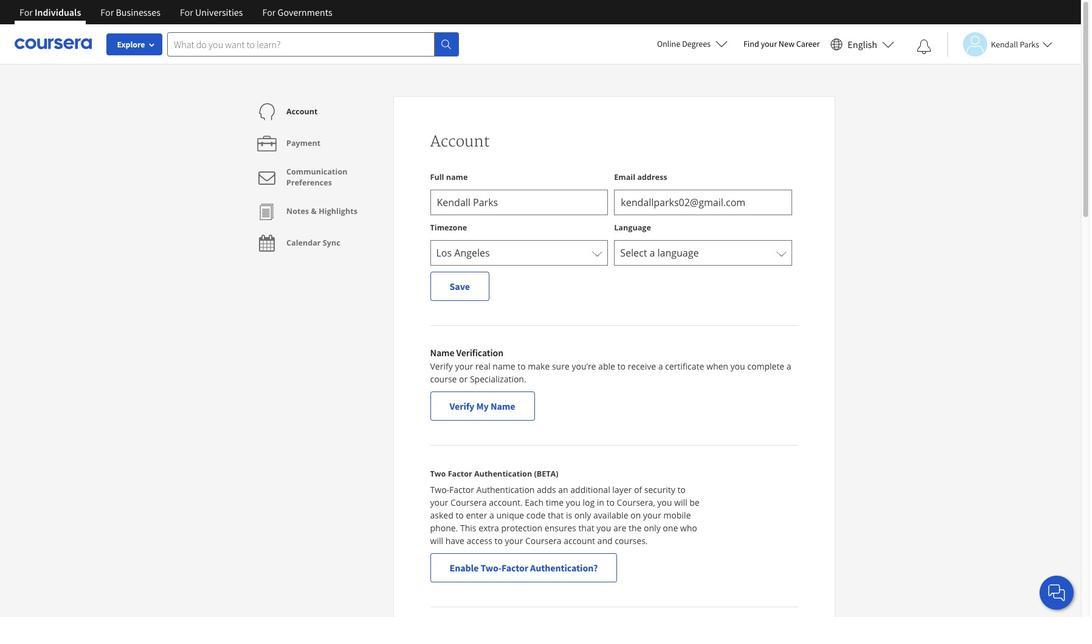 Task type: locate. For each thing, give the bounding box(es) containing it.
account
[[564, 535, 595, 547]]

factor
[[448, 469, 472, 479], [449, 484, 474, 495], [502, 562, 528, 574]]

name up 'specialization.'
[[493, 361, 515, 372]]

notes
[[286, 206, 309, 216]]

you inside the name verification verify your real name to make sure you're able to receive a certificate when you complete a course or specialization.
[[730, 361, 745, 372]]

0 horizontal spatial two-
[[430, 484, 449, 495]]

complete
[[747, 361, 784, 372]]

for for businesses
[[101, 6, 114, 18]]

one
[[663, 522, 678, 534]]

to
[[518, 361, 526, 372], [617, 361, 626, 372], [678, 484, 686, 495], [606, 497, 615, 508], [456, 509, 464, 521], [495, 535, 503, 547]]

sync
[[323, 238, 340, 248]]

find your new career
[[744, 38, 820, 49]]

for left the businesses
[[101, 6, 114, 18]]

your up "or"
[[455, 361, 473, 372]]

a up "extra"
[[489, 509, 494, 521]]

verify left my
[[450, 400, 474, 412]]

1 horizontal spatial two-
[[481, 562, 502, 574]]

full
[[430, 172, 444, 182]]

account up payment
[[286, 106, 318, 117]]

1 horizontal spatial name
[[491, 400, 515, 412]]

two-
[[430, 484, 449, 495], [481, 562, 502, 574]]

that up account
[[578, 522, 594, 534]]

will down phone.
[[430, 535, 443, 547]]

find your new career link
[[737, 36, 826, 52]]

explore button
[[106, 33, 162, 55]]

to up this
[[456, 509, 464, 521]]

1 for from the left
[[19, 6, 33, 18]]

be
[[690, 497, 700, 508]]

only
[[574, 509, 591, 521], [644, 522, 661, 534]]

0 vertical spatial will
[[674, 497, 687, 508]]

explore
[[117, 39, 145, 50]]

your
[[761, 38, 777, 49], [455, 361, 473, 372], [430, 497, 448, 508], [643, 509, 661, 521], [505, 535, 523, 547]]

the
[[629, 522, 642, 534]]

verify inside the name verification verify your real name to make sure you're able to receive a certificate when you complete a course or specialization.
[[430, 361, 453, 372]]

for for governments
[[262, 6, 276, 18]]

two-factor authentication adds an additional layer of                 security to your coursera account. each time you log in to coursera,                 you will be asked to enter a unique code that is only available on                 your mobile phone. this extra protection ensures that you are the only                 one who will have access to your coursera account and courses.
[[430, 484, 700, 547]]

1 vertical spatial account
[[430, 133, 490, 151]]

for governments
[[262, 6, 332, 18]]

0 vertical spatial authentication
[[474, 469, 532, 479]]

0 horizontal spatial coursera
[[450, 497, 487, 508]]

coursera up enter
[[450, 497, 487, 508]]

preferences
[[286, 178, 332, 188]]

0 vertical spatial coursera
[[450, 497, 487, 508]]

new
[[779, 38, 795, 49]]

0 vertical spatial name
[[430, 347, 454, 359]]

coursera down ensures on the bottom of page
[[525, 535, 562, 547]]

verify
[[430, 361, 453, 372], [450, 400, 474, 412]]

your right find
[[761, 38, 777, 49]]

1 horizontal spatial only
[[644, 522, 661, 534]]

in
[[597, 497, 604, 508]]

account
[[286, 106, 318, 117], [430, 133, 490, 151]]

log
[[583, 497, 595, 508]]

0 horizontal spatial account
[[286, 106, 318, 117]]

full name
[[430, 172, 468, 182]]

3 for from the left
[[180, 6, 193, 18]]

two factor authentication (beta)
[[430, 469, 558, 479]]

only right the
[[644, 522, 661, 534]]

0 horizontal spatial a
[[489, 509, 494, 521]]

governments
[[278, 6, 332, 18]]

1 vertical spatial two-
[[481, 562, 502, 574]]

that
[[548, 509, 564, 521], [578, 522, 594, 534]]

for
[[19, 6, 33, 18], [101, 6, 114, 18], [180, 6, 193, 18], [262, 6, 276, 18]]

0 vertical spatial factor
[[448, 469, 472, 479]]

0 horizontal spatial will
[[430, 535, 443, 547]]

name right my
[[491, 400, 515, 412]]

you
[[730, 361, 745, 372], [566, 497, 581, 508], [657, 497, 672, 508], [597, 522, 611, 534]]

notes & highlights
[[286, 206, 357, 216]]

my
[[476, 400, 489, 412]]

0 vertical spatial account
[[286, 106, 318, 117]]

name right full
[[446, 172, 468, 182]]

a right receive
[[658, 361, 663, 372]]

account element
[[246, 96, 393, 259]]

name inside the name verification verify your real name to make sure you're able to receive a certificate when you complete a course or specialization.
[[430, 347, 454, 359]]

will up mobile at the bottom of the page
[[674, 497, 687, 508]]

1 vertical spatial coursera
[[525, 535, 562, 547]]

name inside the name verification verify your real name to make sure you're able to receive a certificate when you complete a course or specialization.
[[493, 361, 515, 372]]

save
[[450, 280, 470, 292]]

notes & highlights link
[[255, 196, 357, 227]]

0 vertical spatial two-
[[430, 484, 449, 495]]

for for individuals
[[19, 6, 33, 18]]

Full name text field
[[430, 190, 608, 215]]

2 vertical spatial factor
[[502, 562, 528, 574]]

to right in
[[606, 497, 615, 508]]

you up and
[[597, 522, 611, 534]]

factor inside "two-factor authentication adds an additional layer of                 security to your coursera account. each time you log in to coursera,                 you will be asked to enter a unique code that is only available on                 your mobile phone. this extra protection ensures that you are the only                 one who will have access to your coursera account and courses."
[[449, 484, 474, 495]]

able
[[598, 361, 615, 372]]

1 vertical spatial will
[[430, 535, 443, 547]]

1 vertical spatial authentication
[[476, 484, 535, 495]]

for left universities
[[180, 6, 193, 18]]

What do you want to learn? text field
[[167, 32, 435, 56]]

1 vertical spatial only
[[644, 522, 661, 534]]

for left governments
[[262, 6, 276, 18]]

certificate
[[665, 361, 704, 372]]

factor right two
[[448, 469, 472, 479]]

for for universities
[[180, 6, 193, 18]]

only right is at the right bottom
[[574, 509, 591, 521]]

specialization.
[[470, 373, 526, 385]]

for left 'individuals'
[[19, 6, 33, 18]]

0 vertical spatial only
[[574, 509, 591, 521]]

1 horizontal spatial account
[[430, 133, 490, 151]]

0 horizontal spatial that
[[548, 509, 564, 521]]

two- down two
[[430, 484, 449, 495]]

english
[[848, 38, 877, 50]]

authentication inside "two-factor authentication adds an additional layer of                 security to your coursera account. each time you log in to coursera,                 you will be asked to enter a unique code that is only available on                 your mobile phone. this extra protection ensures that you are the only                 one who will have access to your coursera account and courses."
[[476, 484, 535, 495]]

0 horizontal spatial name
[[430, 347, 454, 359]]

coursera
[[450, 497, 487, 508], [525, 535, 562, 547]]

0 horizontal spatial name
[[446, 172, 468, 182]]

4 for from the left
[[262, 6, 276, 18]]

highlights
[[319, 206, 357, 216]]

of
[[634, 484, 642, 495]]

online
[[657, 38, 680, 49]]

real
[[475, 361, 490, 372]]

1 vertical spatial name
[[493, 361, 515, 372]]

factor down the protection at bottom
[[502, 562, 528, 574]]

name
[[430, 347, 454, 359], [491, 400, 515, 412]]

account up "full name"
[[430, 133, 490, 151]]

1 vertical spatial factor
[[449, 484, 474, 495]]

show notifications image
[[917, 40, 931, 54]]

&
[[311, 206, 317, 216]]

that down time
[[548, 509, 564, 521]]

0 vertical spatial that
[[548, 509, 564, 521]]

online degrees
[[657, 38, 711, 49]]

name
[[446, 172, 468, 182], [493, 361, 515, 372]]

a
[[658, 361, 663, 372], [787, 361, 791, 372], [489, 509, 494, 521]]

0 horizontal spatial only
[[574, 509, 591, 521]]

protection
[[501, 522, 542, 534]]

authentication
[[474, 469, 532, 479], [476, 484, 535, 495]]

0 vertical spatial verify
[[430, 361, 453, 372]]

you right when
[[730, 361, 745, 372]]

2 for from the left
[[101, 6, 114, 18]]

two- right enable
[[481, 562, 502, 574]]

name up course
[[430, 347, 454, 359]]

verification
[[456, 347, 503, 359]]

factor up enter
[[449, 484, 474, 495]]

verify up course
[[430, 361, 453, 372]]

security
[[644, 484, 675, 495]]

a right the complete
[[787, 361, 791, 372]]

access
[[467, 535, 492, 547]]

1 horizontal spatial that
[[578, 522, 594, 534]]

1 horizontal spatial name
[[493, 361, 515, 372]]

time
[[546, 497, 564, 508]]

calendar sync
[[286, 238, 340, 248]]

kendall parks
[[991, 39, 1039, 50]]

account link
[[255, 96, 318, 128]]

None search field
[[167, 32, 459, 56]]



Task type: describe. For each thing, give the bounding box(es) containing it.
make
[[528, 361, 550, 372]]

verify my name link
[[430, 392, 535, 421]]

when
[[706, 361, 728, 372]]

career
[[796, 38, 820, 49]]

two- inside button
[[481, 562, 502, 574]]

you down security
[[657, 497, 672, 508]]

authentication for adds
[[476, 484, 535, 495]]

your up asked
[[430, 497, 448, 508]]

communication
[[286, 167, 347, 177]]

calendar sync link
[[255, 227, 340, 259]]

factor inside "enable two-factor authentication?" button
[[502, 562, 528, 574]]

layer
[[612, 484, 632, 495]]

or
[[459, 373, 468, 385]]

have
[[445, 535, 464, 547]]

extra
[[479, 522, 499, 534]]

phone.
[[430, 522, 458, 534]]

your right "on"
[[643, 509, 661, 521]]

coursera image
[[15, 34, 92, 54]]

enable two-factor authentication? button
[[430, 553, 617, 582]]

calendar
[[286, 238, 321, 248]]

payment link
[[255, 128, 321, 159]]

available
[[593, 509, 628, 521]]

receive
[[628, 361, 656, 372]]

name verification verify your real name to make sure you're able to receive a certificate when you complete a course or specialization.
[[430, 347, 791, 385]]

adds
[[537, 484, 556, 495]]

and
[[597, 535, 613, 547]]

this
[[460, 522, 476, 534]]

a inside "two-factor authentication adds an additional layer of                 security to your coursera account. each time you log in to coursera,                 you will be asked to enter a unique code that is only available on                 your mobile phone. this extra protection ensures that you are the only                 one who will have access to your coursera account and courses."
[[489, 509, 494, 521]]

who
[[680, 522, 697, 534]]

account.
[[489, 497, 523, 508]]

for universities
[[180, 6, 243, 18]]

for individuals
[[19, 6, 81, 18]]

1 horizontal spatial will
[[674, 497, 687, 508]]

1 horizontal spatial a
[[658, 361, 663, 372]]

sure
[[552, 361, 570, 372]]

1 vertical spatial that
[[578, 522, 594, 534]]

kendall
[[991, 39, 1018, 50]]

course
[[430, 373, 457, 385]]

additional
[[570, 484, 610, 495]]

online degrees button
[[647, 30, 737, 57]]

asked
[[430, 509, 453, 521]]

2 horizontal spatial a
[[787, 361, 791, 372]]

you up is at the right bottom
[[566, 497, 581, 508]]

0 vertical spatial name
[[446, 172, 468, 182]]

payment
[[286, 138, 321, 148]]

authentication for (beta)
[[474, 469, 532, 479]]

factor for two
[[448, 469, 472, 479]]

1 horizontal spatial coursera
[[525, 535, 562, 547]]

1 vertical spatial verify
[[450, 400, 474, 412]]

coursera,
[[617, 497, 655, 508]]

individuals
[[35, 6, 81, 18]]

account inside 'link'
[[286, 106, 318, 117]]

for businesses
[[101, 6, 160, 18]]

enable
[[450, 562, 479, 574]]

Email address text field
[[614, 190, 792, 215]]

save button
[[430, 272, 489, 301]]

(beta)
[[534, 469, 558, 479]]

enter
[[466, 509, 487, 521]]

to left "make"
[[518, 361, 526, 372]]

find
[[744, 38, 759, 49]]

chat with us image
[[1047, 583, 1066, 602]]

communication preferences
[[286, 167, 347, 188]]

email
[[614, 172, 635, 182]]

unique
[[496, 509, 524, 521]]

courses.
[[615, 535, 648, 547]]

to down "extra"
[[495, 535, 503, 547]]

address
[[637, 172, 667, 182]]

ensures
[[545, 522, 576, 534]]

an
[[558, 484, 568, 495]]

1 vertical spatial name
[[491, 400, 515, 412]]

universities
[[195, 6, 243, 18]]

kendall parks button
[[947, 32, 1053, 56]]

english button
[[826, 24, 899, 64]]

degrees
[[682, 38, 711, 49]]

email address
[[614, 172, 667, 182]]

language
[[614, 223, 651, 233]]

is
[[566, 509, 572, 521]]

timezone
[[430, 223, 467, 233]]

businesses
[[116, 6, 160, 18]]

your down the protection at bottom
[[505, 535, 523, 547]]

communication preferences link
[[255, 159, 384, 196]]

on
[[631, 509, 641, 521]]

banner navigation
[[10, 0, 342, 33]]

are
[[613, 522, 626, 534]]

to right able
[[617, 361, 626, 372]]

each
[[525, 497, 544, 508]]

factor for two-
[[449, 484, 474, 495]]

parks
[[1020, 39, 1039, 50]]

to right security
[[678, 484, 686, 495]]

two- inside "two-factor authentication adds an additional layer of                 security to your coursera account. each time you log in to coursera,                 you will be asked to enter a unique code that is only available on                 your mobile phone. this extra protection ensures that you are the only                 one who will have access to your coursera account and courses."
[[430, 484, 449, 495]]

you're
[[572, 361, 596, 372]]

mobile
[[663, 509, 691, 521]]

two
[[430, 469, 446, 479]]

your inside the name verification verify your real name to make sure you're able to receive a certificate when you complete a course or specialization.
[[455, 361, 473, 372]]

code
[[526, 509, 546, 521]]

verify my name
[[450, 400, 515, 412]]



Task type: vqa. For each thing, say whether or not it's contained in the screenshot.
University Of Colorado Boulder Logo
no



